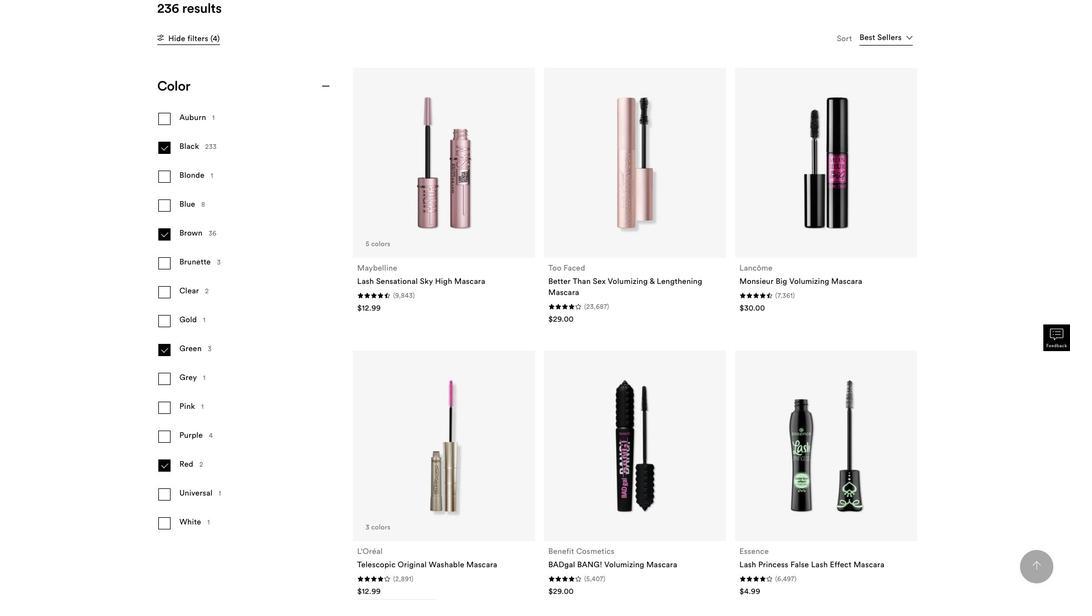 Task type: vqa. For each thing, say whether or not it's contained in the screenshot.


Task type: locate. For each thing, give the bounding box(es) containing it.
1 horizontal spatial lash
[[740, 559, 756, 570]]

$29.00 down "badgal"
[[549, 586, 574, 596]]

lancôme monsieur big volumizing mascara image
[[753, 90, 899, 236]]

1 vertical spatial $29.00
[[549, 586, 574, 596]]

hide filters (4)
[[168, 33, 220, 43]]

1 horizontal spatial 2
[[205, 287, 209, 295]]

volumizing right big
[[790, 276, 830, 286]]

) for washable
[[412, 575, 414, 583]]

)
[[413, 291, 415, 300], [793, 291, 795, 300], [607, 302, 610, 311], [412, 575, 414, 583], [604, 575, 606, 583], [795, 575, 797, 583]]

( 6,497 )
[[775, 575, 797, 583]]

$12.99 down telescopic
[[357, 586, 381, 596]]

2 colors from the top
[[371, 523, 391, 531]]

black
[[180, 141, 199, 151]]

1 right pink
[[201, 403, 204, 411]]

) down original
[[412, 575, 414, 583]]

(
[[393, 291, 395, 300], [775, 291, 778, 300], [584, 302, 587, 311], [393, 575, 395, 583], [584, 575, 586, 583], [775, 575, 778, 583]]

1 vertical spatial 3
[[208, 345, 212, 353]]

1 for white
[[207, 518, 210, 527]]

3 right brunette
[[217, 258, 221, 266]]

1
[[212, 114, 215, 122], [211, 171, 213, 180], [203, 316, 206, 324], [203, 374, 206, 382], [201, 403, 204, 411], [219, 489, 221, 498], [207, 518, 210, 527]]

volumizing left the &
[[608, 276, 648, 286]]

8
[[201, 200, 205, 209]]

1 horizontal spatial 3
[[217, 258, 221, 266]]

0 horizontal spatial 3
[[208, 345, 212, 353]]

princess
[[759, 559, 789, 570]]

monsieur
[[740, 276, 774, 286]]

2
[[205, 287, 209, 295], [199, 460, 203, 469]]

cosmetics
[[576, 546, 615, 556]]

l'oréal
[[357, 546, 383, 556]]

gold
[[180, 315, 197, 325]]

$29.00
[[549, 314, 574, 324], [549, 586, 574, 596]]

1 right gold on the left
[[203, 316, 206, 324]]

2 right red
[[199, 460, 203, 469]]

too faced better than sex volumizing & lengthening mascara
[[549, 263, 703, 297]]

mascara inside maybelline lash sensational sky high mascara
[[455, 276, 485, 286]]

1 for universal
[[219, 489, 221, 498]]

purple
[[180, 430, 203, 440]]

lash for lash sensational sky high mascara
[[357, 276, 374, 286]]

brown
[[180, 228, 203, 238]]

$12.99 down 'sensational'
[[357, 303, 381, 313]]

lancôme
[[740, 263, 773, 273]]

2 horizontal spatial 3
[[366, 523, 370, 531]]

faced
[[564, 263, 585, 273]]

0 horizontal spatial lash
[[357, 276, 374, 286]]

feedback
[[1047, 343, 1067, 348], [1047, 343, 1067, 348], [1047, 343, 1067, 348]]

) down benefit cosmetics badgal bang! volumizing mascara
[[604, 575, 606, 583]]

( down bang!
[[584, 575, 586, 583]]

( for better
[[584, 302, 587, 311]]

( 9,843 )
[[393, 291, 415, 300]]

sort
[[837, 33, 852, 43]]

lash right false
[[811, 559, 828, 570]]

messages bubble square menu image
[[1050, 328, 1064, 341], [1050, 328, 1064, 341], [1050, 328, 1064, 341]]

lengthening
[[657, 276, 703, 286]]

) down 'sensational'
[[413, 291, 415, 300]]

23,687
[[587, 302, 607, 311]]

colors up l'oréal
[[371, 523, 391, 531]]

2 for clear
[[205, 287, 209, 295]]

) for sky
[[413, 291, 415, 300]]

l'oréal telescopic original washable mascara image
[[371, 373, 517, 519]]

1 vertical spatial 2
[[199, 460, 203, 469]]

lash inside maybelline lash sensational sky high mascara
[[357, 276, 374, 286]]

2 $12.99 from the top
[[357, 586, 381, 596]]

best
[[860, 32, 876, 42]]

) down false
[[795, 575, 797, 583]]

colors
[[371, 239, 391, 248], [371, 523, 391, 531]]

( down big
[[775, 291, 778, 300]]

volumizing down "cosmetics" at right bottom
[[605, 559, 645, 570]]

lancôme monsieur big volumizing mascara
[[740, 263, 863, 286]]

(4)
[[211, 33, 220, 43]]

benefit cosmetics badgal bang! volumizing mascara image
[[562, 373, 708, 519]]

3 right green
[[208, 345, 212, 353]]

3
[[217, 258, 221, 266], [208, 345, 212, 353], [366, 523, 370, 531]]

233
[[205, 143, 217, 151]]

6,497
[[778, 575, 795, 583]]

1 right white
[[207, 518, 210, 527]]

Sort field
[[860, 31, 913, 45]]

0 vertical spatial colors
[[371, 239, 391, 248]]

universal
[[180, 488, 213, 498]]

auburn
[[180, 113, 206, 123]]

volumizing
[[608, 276, 648, 286], [790, 276, 830, 286], [605, 559, 645, 570]]

than
[[573, 276, 591, 286]]

l'oréal telescopic original washable mascara
[[357, 546, 497, 570]]

( down princess in the bottom of the page
[[775, 575, 778, 583]]

lash
[[357, 276, 374, 286], [740, 559, 756, 570], [811, 559, 828, 570]]

volumizing inside too faced better than sex volumizing & lengthening mascara
[[608, 276, 648, 286]]

0 horizontal spatial 2
[[199, 460, 203, 469]]

essence lash princess false lash effect mascara
[[740, 546, 885, 570]]

high
[[435, 276, 452, 286]]

best sellers
[[860, 32, 902, 42]]

None checkbox
[[157, 112, 331, 126], [157, 141, 331, 155], [157, 170, 331, 184], [157, 227, 331, 242], [157, 314, 331, 328], [157, 343, 331, 357], [157, 372, 331, 386], [157, 401, 331, 415], [157, 459, 331, 473], [157, 487, 331, 502], [157, 516, 331, 531], [157, 112, 331, 126], [157, 141, 331, 155], [157, 170, 331, 184], [157, 227, 331, 242], [157, 314, 331, 328], [157, 343, 331, 357], [157, 372, 331, 386], [157, 401, 331, 415], [157, 459, 331, 473], [157, 487, 331, 502], [157, 516, 331, 531]]

None checkbox
[[157, 198, 331, 213], [157, 256, 331, 271], [157, 285, 331, 300], [157, 430, 331, 444], [157, 198, 331, 213], [157, 256, 331, 271], [157, 285, 331, 300], [157, 430, 331, 444]]

1 for pink
[[201, 403, 204, 411]]

) down "lancôme monsieur big volumizing mascara"
[[793, 291, 795, 300]]

mascara inside benefit cosmetics badgal bang! volumizing mascara
[[647, 559, 678, 570]]

3 for green
[[208, 345, 212, 353]]

too
[[549, 263, 562, 273]]

1 colors from the top
[[371, 239, 391, 248]]

( for sensational
[[393, 291, 395, 300]]

1 for gold
[[203, 316, 206, 324]]

0 vertical spatial 2
[[205, 287, 209, 295]]

2 right clear
[[205, 287, 209, 295]]

( down telescopic
[[393, 575, 395, 583]]

better
[[549, 276, 571, 286]]

) down too faced better than sex volumizing & lengthening mascara on the right top of the page
[[607, 302, 610, 311]]

1 vertical spatial $12.99
[[357, 586, 381, 596]]

0 vertical spatial $29.00
[[549, 314, 574, 324]]

$30.00
[[740, 303, 765, 313]]

) for false
[[795, 575, 797, 583]]

$29.00 down 'better'
[[549, 314, 574, 324]]

( 2,891 )
[[393, 575, 414, 583]]

$29.00 for too faced better than sex volumizing & lengthening mascara
[[549, 314, 574, 324]]

0 vertical spatial 3
[[217, 258, 221, 266]]

2 $29.00 from the top
[[549, 586, 574, 596]]

3 up l'oréal
[[366, 523, 370, 531]]

1 $12.99 from the top
[[357, 303, 381, 313]]

brunette
[[180, 257, 211, 267]]

1 for auburn
[[212, 114, 215, 122]]

0 vertical spatial $12.99
[[357, 303, 381, 313]]

1 right universal
[[219, 489, 221, 498]]

mascara
[[455, 276, 485, 286], [832, 276, 863, 286], [549, 287, 579, 297], [467, 559, 497, 570], [647, 559, 678, 570], [854, 559, 885, 570]]

lash down maybelline
[[357, 276, 374, 286]]

volumizing inside "lancôme monsieur big volumizing mascara"
[[790, 276, 830, 286]]

1 right auburn
[[212, 114, 215, 122]]

volumizing inside benefit cosmetics badgal bang! volumizing mascara
[[605, 559, 645, 570]]

telescopic
[[357, 559, 396, 570]]

1 right grey at left bottom
[[203, 374, 206, 382]]

mascara inside "lancôme monsieur big volumizing mascara"
[[832, 276, 863, 286]]

colors for maybelline
[[371, 239, 391, 248]]

( down 'sensational'
[[393, 291, 395, 300]]

1 $29.00 from the top
[[549, 314, 574, 324]]

color
[[157, 77, 190, 94]]

lash down essence
[[740, 559, 756, 570]]

( down than
[[584, 302, 587, 311]]

colors right 5
[[371, 239, 391, 248]]

1 right blonde
[[211, 171, 213, 180]]

big
[[776, 276, 787, 286]]

5
[[366, 239, 369, 248]]

1 vertical spatial colors
[[371, 523, 391, 531]]

white
[[180, 517, 201, 527]]

benefit
[[549, 546, 574, 556]]

red
[[180, 459, 193, 469]]

$12.99
[[357, 303, 381, 313], [357, 586, 381, 596]]

essence lash princess false lash effect mascara image
[[753, 373, 899, 519]]

blue
[[180, 199, 195, 209]]



Task type: describe. For each thing, give the bounding box(es) containing it.
( for big
[[775, 291, 778, 300]]

maybelline
[[357, 263, 397, 273]]

hide
[[168, 33, 185, 43]]

$4.99
[[740, 586, 761, 596]]

essence
[[740, 546, 769, 556]]

2 horizontal spatial lash
[[811, 559, 828, 570]]

lash for lash princess false lash effect mascara
[[740, 559, 756, 570]]

benefit cosmetics badgal bang! volumizing mascara
[[549, 546, 678, 570]]

7,361
[[778, 291, 793, 300]]

badgal
[[549, 559, 575, 570]]

original
[[398, 559, 427, 570]]

grey
[[180, 373, 197, 383]]

withicon image
[[157, 34, 164, 41]]

back to top image
[[1033, 561, 1041, 570]]

) for volumizing
[[793, 291, 795, 300]]

( for princess
[[775, 575, 778, 583]]

1 for blonde
[[211, 171, 213, 180]]

sky
[[420, 276, 433, 286]]

false
[[791, 559, 809, 570]]

colors for l'oréal
[[371, 523, 391, 531]]

( 5,407 )
[[584, 575, 606, 583]]

5 colors
[[366, 239, 391, 248]]

filters
[[188, 33, 208, 43]]

5,407
[[586, 575, 604, 583]]

clear
[[180, 286, 199, 296]]

effect
[[830, 559, 852, 570]]

hide filters (4) button
[[157, 33, 220, 45]]

4
[[209, 432, 213, 440]]

( 23,687 )
[[584, 302, 610, 311]]

36
[[209, 229, 217, 238]]

mascara inside l'oréal telescopic original washable mascara
[[467, 559, 497, 570]]

too faced better than sex volumizing & lengthening mascara image
[[562, 90, 708, 236]]

maybelline lash sensational sky high mascara image
[[371, 90, 517, 236]]

2 for red
[[199, 460, 203, 469]]

$12.99 for telescopic
[[357, 586, 381, 596]]

sellers
[[878, 32, 902, 42]]

sex
[[593, 276, 606, 286]]

( for original
[[393, 575, 395, 583]]

blonde
[[180, 170, 205, 180]]

) for bang!
[[604, 575, 606, 583]]

sensational
[[376, 276, 418, 286]]

maybelline lash sensational sky high mascara
[[357, 263, 485, 286]]

( 7,361 )
[[775, 291, 795, 300]]

bang!
[[577, 559, 602, 570]]

) for than
[[607, 302, 610, 311]]

$12.99 for lash
[[357, 303, 381, 313]]

2 vertical spatial 3
[[366, 523, 370, 531]]

washable
[[429, 559, 464, 570]]

green
[[180, 344, 202, 354]]

( for badgal
[[584, 575, 586, 583]]

mascara inside essence lash princess false lash effect mascara
[[854, 559, 885, 570]]

9,843
[[395, 291, 413, 300]]

mascara inside too faced better than sex volumizing & lengthening mascara
[[549, 287, 579, 297]]

3 for brunette
[[217, 258, 221, 266]]

pink
[[180, 401, 195, 412]]

$29.00 for benefit cosmetics badgal bang! volumizing mascara
[[549, 586, 574, 596]]

1 for grey
[[203, 374, 206, 382]]

&
[[650, 276, 655, 286]]

3 colors
[[366, 523, 391, 531]]

2,891
[[395, 575, 412, 583]]



